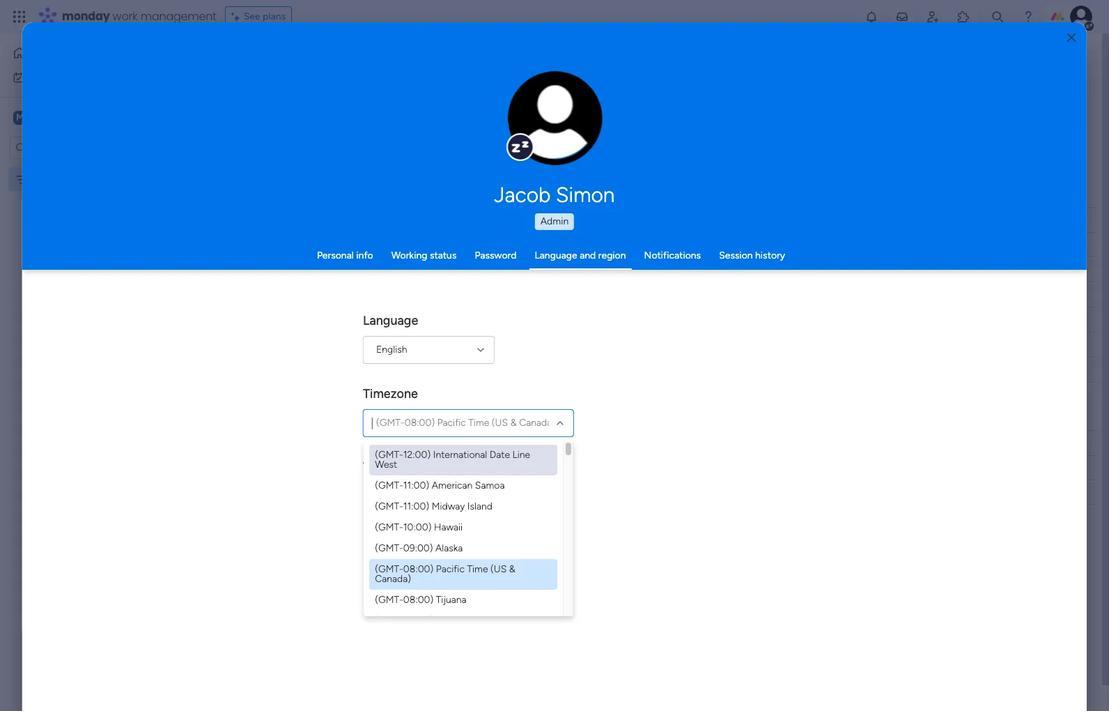 Task type: locate. For each thing, give the bounding box(es) containing it.
project up west
[[348, 436, 379, 448]]

1 vertical spatial 11:00)
[[403, 501, 430, 512]]

and left keep on the top
[[464, 77, 480, 89]]

(gmt- down '12'
[[375, 501, 403, 512]]

track
[[506, 77, 528, 89]]

time right 17,
[[467, 563, 488, 575]]

hours up 10:00)
[[399, 505, 427, 518]]

pm
[[458, 484, 473, 496]]

1 vertical spatial and
[[580, 250, 596, 261]]

pacific inside (gmt-08:00) pacific time (us & canada)
[[436, 563, 465, 575]]

date left line
[[490, 449, 510, 461]]

0 vertical spatial owner field
[[504, 212, 540, 228]]

08:00) down "09:00)" on the left of page
[[403, 563, 434, 575]]

0 vertical spatial owner
[[507, 214, 537, 226]]

0 vertical spatial my
[[31, 71, 44, 83]]

2023 for november 17, 2023
[[446, 571, 469, 583]]

(gmt- inside (gmt-12:00) international date line west
[[375, 449, 403, 461]]

m
[[16, 111, 24, 123]]

09:00)
[[403, 542, 433, 554]]

0 vertical spatial time
[[469, 417, 490, 429]]

(gmt- down timezone
[[376, 417, 405, 429]]

project for project 1
[[264, 264, 295, 276]]

0 vertical spatial working
[[392, 250, 428, 261]]

started
[[596, 239, 629, 251]]

1 horizontal spatial canada)
[[520, 417, 556, 429]]

owner for first owner field
[[507, 214, 537, 226]]

alaska
[[436, 542, 463, 554]]

workspace image
[[13, 110, 27, 125]]

17 down november
[[384, 591, 393, 602]]

working on it
[[574, 264, 632, 275]]

main workspace
[[32, 111, 114, 124]]

my inside my board list box
[[33, 173, 46, 185]]

notifications image
[[865, 10, 879, 24]]

24
[[384, 505, 397, 518]]

status
[[589, 214, 617, 226]]

manage
[[213, 77, 248, 89]]

0 horizontal spatial of
[[291, 77, 300, 89]]

my for my work
[[31, 71, 44, 83]]

08:00) up 12:00)
[[405, 417, 435, 429]]

option
[[0, 167, 178, 169]]

hours for 24 hours
[[399, 505, 427, 518]]

see plans button
[[225, 6, 292, 27]]

(us
[[492, 417, 508, 429], [491, 563, 507, 575]]

0 vertical spatial hours
[[397, 484, 425, 496]]

(gmt- down date format
[[375, 563, 403, 575]]

date up november
[[363, 547, 390, 563]]

manage any type of project. assign owners, set timelines and keep track of where your project stands.
[[213, 77, 658, 89]]

1 vertical spatial owner field
[[504, 435, 540, 451]]

admin
[[541, 215, 569, 227]]

change
[[526, 126, 557, 136]]

american
[[432, 480, 473, 492]]

owner
[[507, 214, 537, 226], [507, 437, 537, 449]]

work inside button
[[46, 71, 68, 83]]

language
[[535, 250, 578, 261], [363, 313, 419, 328]]

2 vertical spatial project
[[348, 436, 379, 448]]

16:47
[[430, 505, 455, 518]]

owner up line
[[507, 437, 537, 449]]

language and region link
[[535, 250, 626, 261]]

hours right '12'
[[397, 484, 425, 496]]

1 vertical spatial 08:00)
[[403, 563, 434, 575]]

my for my board
[[33, 173, 46, 185]]

notifications
[[645, 250, 701, 261]]

0 vertical spatial pacific
[[438, 417, 466, 429]]

filter by anything image
[[487, 137, 504, 154]]

1 vertical spatial working
[[574, 264, 610, 275]]

0 horizontal spatial and
[[464, 77, 480, 89]]

owner for first owner field from the bottom
[[507, 437, 537, 449]]

language down admin
[[535, 250, 578, 261]]

canada) down date format
[[375, 573, 411, 585]]

see plans
[[244, 10, 286, 22]]

(us up (gmt-12:00) international date line west
[[492, 417, 508, 429]]

owner field up samoa
[[504, 435, 540, 451]]

personal info
[[317, 250, 373, 261]]

language for language
[[363, 313, 419, 328]]

and
[[464, 77, 480, 89], [580, 250, 596, 261]]

time up '12'
[[363, 459, 391, 475]]

pacific down alaska
[[436, 563, 465, 575]]

0 vertical spatial 11:00)
[[403, 480, 430, 492]]

10:00)
[[403, 522, 432, 533]]

1 vertical spatial language
[[363, 313, 419, 328]]

0 horizontal spatial canada)
[[375, 573, 411, 585]]

1 vertical spatial 2023
[[446, 591, 469, 602]]

12:00)
[[403, 449, 431, 461]]

manage any type of project. assign owners, set timelines and keep track of where your project stands. button
[[211, 75, 680, 92]]

language up english
[[363, 313, 419, 328]]

(gmt- up '12'
[[375, 449, 403, 461]]

2023
[[446, 571, 469, 583], [446, 591, 469, 602]]

0 vertical spatial 17
[[706, 265, 714, 275]]

1 horizontal spatial 17
[[706, 265, 714, 275]]

(gmt- down november
[[375, 594, 403, 606]]

0 vertical spatial format
[[394, 459, 432, 475]]

jacob simon image
[[1071, 6, 1093, 28]]

0 vertical spatial and
[[464, 77, 480, 89]]

11:00)
[[403, 480, 430, 492], [403, 501, 430, 512]]

11:00) for midway
[[403, 501, 430, 512]]

11:00) up 24 hours 16:47
[[403, 480, 430, 492]]

work right monday
[[113, 8, 138, 24]]

0 horizontal spatial date
[[363, 547, 390, 563]]

1 vertical spatial (gmt-08:00) pacific time (us & canada)
[[375, 563, 516, 585]]

(gmt-
[[376, 417, 405, 429], [375, 449, 403, 461], [375, 480, 403, 492], [375, 501, 403, 512], [375, 522, 403, 533], [375, 542, 403, 554], [375, 563, 403, 575], [375, 594, 403, 606]]

time up 'international'
[[469, 417, 490, 429]]

0 horizontal spatial 17
[[384, 591, 393, 602]]

format for time format
[[394, 459, 432, 475]]

format
[[394, 459, 432, 475], [393, 547, 431, 563]]

plans
[[263, 10, 286, 22]]

workspace selection element
[[13, 109, 116, 127]]

1 vertical spatial hours
[[399, 505, 427, 518]]

of right track
[[530, 77, 540, 89]]

pacific up 'international'
[[438, 417, 466, 429]]

canada) up line
[[520, 417, 556, 429]]

management
[[141, 8, 217, 24]]

nov 17
[[686, 265, 714, 275]]

hide
[[584, 140, 605, 152]]

(gmt-08:00) pacific time (us & canada) up 'international'
[[376, 417, 556, 429]]

working for working on it
[[574, 264, 610, 275]]

1 vertical spatial work
[[46, 71, 68, 83]]

(us right 17,
[[491, 563, 507, 575]]

1 vertical spatial pacific
[[436, 563, 465, 575]]

2023 down november 17, 2023
[[446, 591, 469, 602]]

1 vertical spatial (us
[[491, 563, 507, 575]]

my inside my work button
[[31, 71, 44, 83]]

2023 right 17,
[[446, 571, 469, 583]]

1 vertical spatial canada)
[[375, 573, 411, 585]]

1 vertical spatial my
[[33, 173, 46, 185]]

0 vertical spatial 08:00)
[[405, 417, 435, 429]]

password link
[[475, 250, 517, 261]]

1 vertical spatial project
[[264, 264, 295, 276]]

1 vertical spatial 17
[[384, 591, 393, 602]]

project
[[286, 239, 318, 251], [264, 264, 295, 276], [348, 436, 379, 448]]

my board list box
[[0, 165, 178, 379]]

0 horizontal spatial language
[[363, 313, 419, 328]]

17 right nov
[[706, 265, 714, 275]]

2023 for 17 november, 2023
[[446, 591, 469, 602]]

of
[[291, 77, 300, 89], [530, 77, 540, 89]]

working down language and region
[[574, 264, 610, 275]]

time
[[469, 417, 490, 429], [363, 459, 391, 475], [467, 563, 488, 575]]

format up november
[[393, 547, 431, 563]]

1 horizontal spatial and
[[580, 250, 596, 261]]

owner down jacob
[[507, 214, 537, 226]]

help image
[[1022, 10, 1036, 24]]

apps image
[[957, 10, 971, 24]]

my left "board"
[[33, 173, 46, 185]]

working left status
[[392, 250, 428, 261]]

my down home
[[31, 71, 44, 83]]

08:00) down november 17, 2023
[[403, 594, 434, 606]]

project for project
[[348, 436, 379, 448]]

0 vertical spatial 2023
[[446, 571, 469, 583]]

work down home
[[46, 71, 68, 83]]

simon
[[556, 183, 615, 208]]

language and region
[[535, 250, 626, 261]]

status
[[430, 250, 457, 261]]

(gmt-08:00) pacific time (us & canada)
[[376, 417, 556, 429], [375, 563, 516, 585]]

and up working on it
[[580, 250, 596, 261]]

format up 12 hours 04:47 pm
[[394, 459, 432, 475]]

1 horizontal spatial language
[[535, 250, 578, 261]]

0 vertical spatial language
[[535, 250, 578, 261]]

2 owner from the top
[[507, 437, 537, 449]]

1 vertical spatial &
[[509, 563, 516, 575]]

project left 1
[[264, 264, 295, 276]]

0 vertical spatial date
[[490, 449, 510, 461]]

(gmt-10:00) hawaii
[[375, 522, 463, 533]]

0 vertical spatial (gmt-08:00) pacific time (us & canada)
[[376, 417, 556, 429]]

not
[[577, 239, 594, 251]]

0 horizontal spatial working
[[392, 250, 428, 261]]

personal
[[317, 250, 354, 261]]

1 horizontal spatial working
[[574, 264, 610, 275]]

1 2023 from the top
[[446, 571, 469, 583]]

1 owner from the top
[[507, 214, 537, 226]]

it
[[626, 264, 632, 275]]

1 11:00) from the top
[[403, 480, 430, 492]]

1 vertical spatial format
[[393, 547, 431, 563]]

1 vertical spatial time
[[363, 459, 391, 475]]

owner field down jacob
[[504, 212, 540, 228]]

1 owner field from the top
[[504, 212, 540, 228]]

2 11:00) from the top
[[403, 501, 430, 512]]

home
[[32, 47, 59, 59]]

language for language and region
[[535, 250, 578, 261]]

samoa
[[475, 480, 505, 492]]

work for monday
[[113, 8, 138, 24]]

1 horizontal spatial of
[[530, 77, 540, 89]]

11:00) for american
[[403, 480, 430, 492]]

2 2023 from the top
[[446, 591, 469, 602]]

november
[[384, 571, 430, 583]]

11:00) down 12 hours 04:47 pm
[[403, 501, 430, 512]]

of right type
[[291, 77, 300, 89]]

(gmt-11:00) american samoa
[[375, 480, 505, 492]]

working
[[392, 250, 428, 261], [574, 264, 610, 275]]

0 vertical spatial project
[[286, 239, 318, 251]]

1
[[297, 264, 301, 276]]

my work
[[31, 71, 68, 83]]

1 vertical spatial date
[[363, 547, 390, 563]]

assign
[[338, 77, 368, 89]]

november 17, 2023
[[384, 571, 469, 583]]

stands.
[[627, 77, 658, 89]]

0 vertical spatial work
[[113, 8, 138, 24]]

1 horizontal spatial work
[[113, 8, 138, 24]]

1 vertical spatial owner
[[507, 437, 537, 449]]

tijuana
[[436, 594, 467, 606]]

Owner field
[[504, 212, 540, 228], [504, 435, 540, 451]]

1 horizontal spatial date
[[490, 449, 510, 461]]

(gmt-08:00) pacific time (us & canada) down alaska
[[375, 563, 516, 585]]

project up 1
[[286, 239, 318, 251]]

0 horizontal spatial work
[[46, 71, 68, 83]]

&
[[511, 417, 517, 429], [509, 563, 516, 575]]



Task type: describe. For each thing, give the bounding box(es) containing it.
session history link
[[720, 250, 786, 261]]

hours for 12 hours
[[397, 484, 425, 496]]

board
[[49, 173, 74, 185]]

any
[[250, 77, 266, 89]]

project.
[[302, 77, 336, 89]]

and inside manage any type of project. assign owners, set timelines and keep track of where your project stands. "button"
[[464, 77, 480, 89]]

session
[[720, 250, 753, 261]]

working status link
[[392, 250, 457, 261]]

2 owner field from the top
[[504, 435, 540, 451]]

midway
[[432, 501, 465, 512]]

Search in workspace field
[[29, 139, 116, 155]]

type
[[268, 77, 288, 89]]

line
[[513, 449, 531, 461]]

project
[[593, 77, 625, 89]]

west
[[375, 459, 397, 471]]

on
[[612, 264, 623, 275]]

timezone
[[363, 386, 418, 402]]

17,
[[433, 571, 444, 583]]

november,
[[396, 591, 444, 602]]

format for date format
[[393, 547, 431, 563]]

(gmt- down 24 at the bottom of page
[[375, 522, 403, 533]]

workspace
[[59, 111, 114, 124]]

owners,
[[370, 77, 404, 89]]

2 of from the left
[[530, 77, 540, 89]]

1 of from the left
[[291, 77, 300, 89]]

2 vertical spatial time
[[467, 563, 488, 575]]

password
[[475, 250, 517, 261]]

jacob
[[495, 183, 551, 208]]

2 vertical spatial 08:00)
[[403, 594, 434, 606]]

personal info link
[[317, 250, 373, 261]]

Status field
[[585, 212, 621, 228]]

(gmt-08:00) tijuana
[[375, 594, 467, 606]]

(gmt-12:00) international date line west
[[375, 449, 531, 471]]

& inside (gmt-08:00) pacific time (us & canada)
[[509, 563, 516, 575]]

inbox image
[[896, 10, 910, 24]]

select product image
[[13, 10, 26, 24]]

(gmt- inside (gmt-08:00) pacific time (us & canada)
[[375, 563, 403, 575]]

(gmt-11:00) midway island
[[375, 501, 493, 512]]

set
[[406, 77, 420, 89]]

main
[[32, 111, 57, 124]]

home button
[[8, 42, 150, 64]]

0 vertical spatial canada)
[[520, 417, 556, 429]]

picture
[[541, 138, 570, 148]]

invite members image
[[927, 10, 941, 24]]

08:00) inside (gmt-08:00) pacific time (us & canada)
[[403, 563, 434, 575]]

monday work management
[[62, 8, 217, 24]]

where
[[542, 77, 569, 89]]

(gmt-09:00) alaska
[[375, 542, 463, 554]]

(gmt- up november
[[375, 542, 403, 554]]

region
[[599, 250, 626, 261]]

sort
[[531, 140, 549, 152]]

new
[[264, 239, 284, 251]]

24 hours 16:47
[[384, 505, 455, 518]]

session history
[[720, 250, 786, 261]]

monday
[[62, 8, 110, 24]]

my board
[[33, 173, 74, 185]]

nov
[[686, 265, 703, 275]]

change profile picture
[[526, 126, 585, 148]]

hawaii
[[434, 522, 463, 533]]

notifications link
[[645, 250, 701, 261]]

english
[[376, 344, 408, 356]]

your
[[572, 77, 591, 89]]

new project
[[264, 239, 318, 251]]

close image
[[1068, 32, 1077, 43]]

project 1
[[264, 264, 301, 276]]

profile
[[559, 126, 585, 136]]

(gmt- down time format
[[375, 480, 403, 492]]

not started
[[577, 239, 629, 251]]

17 november, 2023
[[384, 591, 469, 602]]

04:47
[[428, 484, 456, 496]]

working status
[[392, 250, 457, 261]]

0 vertical spatial (us
[[492, 417, 508, 429]]

see
[[244, 10, 260, 22]]

date inside (gmt-12:00) international date line west
[[490, 449, 510, 461]]

keep
[[483, 77, 504, 89]]

history
[[756, 250, 786, 261]]

date format
[[363, 547, 431, 563]]

working for working status
[[392, 250, 428, 261]]

change profile picture button
[[508, 71, 603, 166]]

sort button
[[508, 135, 558, 157]]

international
[[433, 449, 487, 461]]

timelines
[[422, 77, 462, 89]]

hide button
[[562, 135, 613, 157]]

island
[[468, 501, 493, 512]]

jacob simon button
[[363, 183, 747, 208]]

0 vertical spatial &
[[511, 417, 517, 429]]

my work button
[[8, 66, 150, 88]]

12 hours 04:47 pm
[[384, 484, 473, 496]]

jacob simon
[[495, 183, 615, 208]]

work for my
[[46, 71, 68, 83]]

time format
[[363, 459, 432, 475]]

12
[[384, 484, 394, 496]]

search everything image
[[991, 10, 1005, 24]]



Task type: vqa. For each thing, say whether or not it's contained in the screenshot.
keep
yes



